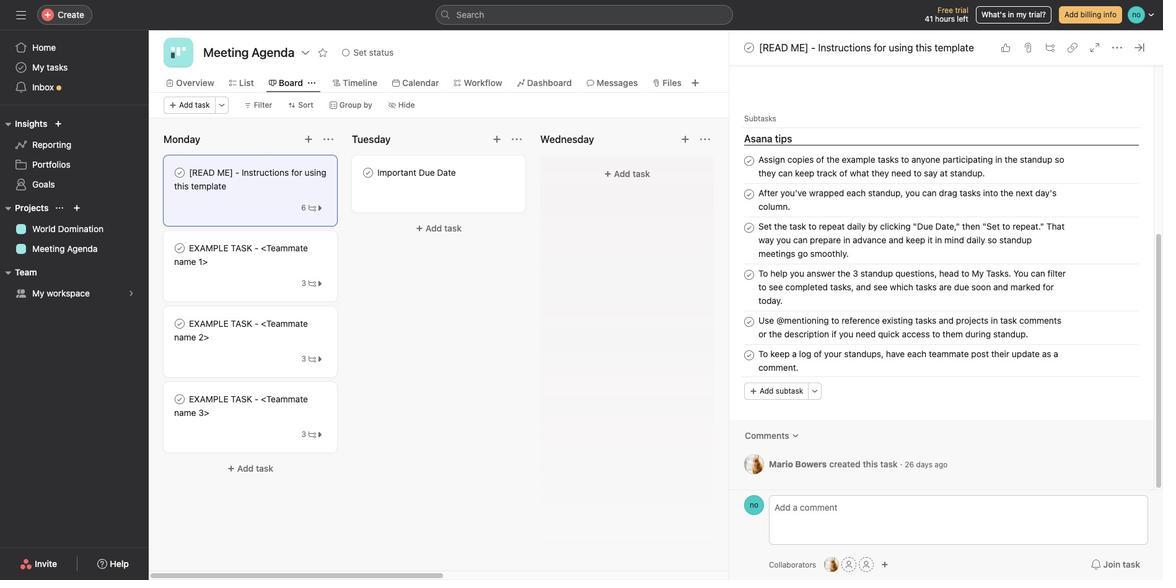 Task type: describe. For each thing, give the bounding box(es) containing it.
- for the 6 button
[[235, 167, 239, 178]]

agenda
[[67, 244, 98, 254]]

overview link
[[166, 76, 214, 90]]

copy task link image
[[1068, 43, 1078, 53]]

invite
[[35, 559, 57, 570]]

help button
[[89, 554, 137, 576]]

important
[[378, 167, 417, 178]]

due
[[419, 167, 435, 178]]

tasks
[[47, 62, 68, 73]]

status
[[369, 47, 394, 58]]

dashboard link
[[517, 76, 572, 90]]

wednesday
[[541, 134, 594, 145]]

insights button
[[0, 117, 47, 131]]

mario
[[769, 459, 793, 470]]

set status
[[354, 47, 394, 58]]

add task image for wednesday
[[681, 135, 691, 144]]

·
[[900, 459, 903, 470]]

3 button for example task - <teammate name 3>
[[298, 429, 327, 441]]

files
[[663, 77, 682, 88]]

1>
[[199, 257, 208, 267]]

insights element
[[0, 113, 149, 197]]

Task Name text field
[[759, 267, 1070, 308]]

projects element
[[0, 197, 149, 262]]

timeline
[[343, 77, 377, 88]]

0 vertical spatial this
[[916, 42, 932, 53]]

add billing info button
[[1059, 6, 1123, 24]]

no
[[750, 501, 759, 510]]

hide sidebar image
[[16, 10, 26, 20]]

what's in my trial?
[[982, 10, 1046, 19]]

meeting agenda
[[203, 45, 295, 60]]

my
[[1017, 10, 1027, 19]]

thursday
[[729, 134, 772, 145]]

1 horizontal spatial mb button
[[825, 558, 839, 573]]

example for 3>
[[189, 394, 229, 405]]

6 button
[[298, 202, 327, 214]]

1 vertical spatial using
[[305, 167, 326, 178]]

[read me] - instructions for using this template dialog
[[730, 0, 1164, 581]]

free
[[938, 6, 953, 15]]

full screen image
[[1090, 43, 1100, 53]]

new project or portfolio image
[[73, 205, 81, 212]]

0 horizontal spatial [read me] - instructions for using this template
[[174, 167, 326, 192]]

subtasks
[[744, 114, 777, 123]]

sort
[[298, 100, 314, 110]]

3 for example task - <teammate name 3>
[[302, 430, 306, 440]]

more section actions image for tuesday
[[512, 135, 522, 144]]

team button
[[0, 265, 37, 280]]

show options, current sort, top image
[[56, 205, 63, 212]]

trial?
[[1029, 10, 1046, 19]]

my workspace link
[[7, 284, 141, 304]]

[read inside [read me] - instructions for using this template dialog
[[759, 42, 788, 53]]

task inside join task button
[[1123, 560, 1141, 570]]

group by button
[[324, 97, 378, 114]]

Task Name text field
[[759, 220, 1070, 261]]

Task Name text field
[[759, 314, 1070, 342]]

0 vertical spatial mb button
[[744, 455, 764, 475]]

add subtask
[[760, 387, 804, 396]]

home
[[32, 42, 56, 53]]

create
[[58, 9, 84, 20]]

reporting
[[32, 139, 71, 150]]

set
[[354, 47, 367, 58]]

completed image down monday
[[172, 166, 187, 180]]

inbox
[[32, 82, 54, 92]]

invite button
[[12, 554, 65, 576]]

add inside button
[[760, 387, 774, 396]]

instructions inside dialog
[[819, 42, 871, 53]]

create button
[[37, 5, 92, 25]]

- for example task - <teammate name 1>'s 3 button
[[255, 243, 259, 254]]

filter
[[254, 100, 272, 110]]

my for my workspace
[[32, 288, 44, 299]]

add or remove collaborators image
[[882, 562, 889, 569]]

3 for example task - <teammate name 2>
[[302, 355, 306, 364]]

my workspace
[[32, 288, 90, 299]]

dashboard
[[527, 77, 572, 88]]

1 task name text field from the top
[[759, 187, 1070, 214]]

help
[[110, 559, 129, 570]]

more actions for this task image
[[1113, 43, 1123, 53]]

my tasks link
[[7, 58, 141, 77]]

join task
[[1104, 560, 1141, 570]]

sort button
[[283, 97, 319, 114]]

list link
[[229, 76, 254, 90]]

projects button
[[0, 201, 49, 216]]

attachments: add a file to this task, [read me] - instructions for using this template image
[[1023, 43, 1033, 53]]

timeline link
[[333, 76, 377, 90]]

search
[[457, 9, 484, 20]]

add to starred image
[[318, 48, 328, 58]]

files link
[[653, 76, 682, 90]]

meeting agenda link
[[7, 239, 141, 259]]

26
[[905, 460, 914, 470]]

messages link
[[587, 76, 638, 90]]

add task image for tuesday
[[492, 135, 502, 144]]

instructions inside [read me] - instructions for using this template
[[242, 167, 289, 178]]

mb for mb 'button' to the top
[[749, 460, 760, 469]]

board
[[279, 77, 303, 88]]

in
[[1008, 10, 1015, 19]]

portfolios
[[32, 159, 70, 170]]

more section actions image for monday
[[324, 135, 334, 144]]

me] inside [read me] - instructions for using this template
[[217, 167, 233, 178]]

add tab image
[[691, 78, 700, 88]]

info
[[1104, 10, 1117, 19]]

list
[[239, 77, 254, 88]]

2 vertical spatial this
[[863, 459, 878, 470]]

workspace
[[47, 288, 90, 299]]

<teammate for example task - <teammate name 3>
[[261, 394, 308, 405]]

calendar link
[[392, 76, 439, 90]]

home link
[[7, 38, 141, 58]]

meeting agenda
[[32, 244, 98, 254]]

1 vertical spatial for
[[291, 167, 302, 178]]

for inside dialog
[[874, 42, 887, 53]]

close details image
[[1135, 43, 1145, 53]]

free trial 41 hours left
[[925, 6, 969, 24]]

task inside 'main content'
[[881, 459, 898, 470]]

mario bowers link
[[769, 459, 827, 470]]

group
[[340, 100, 362, 110]]

what's
[[982, 10, 1006, 19]]

3 button for example task - <teammate name 2>
[[298, 353, 327, 366]]

join
[[1104, 560, 1121, 570]]

template inside [read me] - instructions for using this template
[[191, 181, 226, 192]]

more options image
[[812, 388, 819, 395]]

completed image up add subtask button
[[742, 348, 757, 363]]

left
[[957, 14, 969, 24]]

no button
[[744, 496, 764, 516]]



Task type: locate. For each thing, give the bounding box(es) containing it.
my left tasks at top left
[[32, 62, 44, 73]]

3 3 button from the top
[[298, 429, 327, 441]]

2 task from the top
[[231, 319, 252, 329]]

<teammate inside example task - <teammate name 2>
[[261, 319, 308, 329]]

add
[[1065, 10, 1079, 19], [179, 100, 193, 110], [614, 169, 631, 179], [426, 223, 442, 234], [760, 387, 774, 396], [237, 464, 254, 474]]

2 vertical spatial task
[[231, 394, 252, 405]]

trial
[[955, 6, 969, 15]]

world
[[32, 224, 56, 234]]

2 vertical spatial 3 button
[[298, 429, 327, 441]]

example task - <teammate name 2>
[[174, 319, 308, 343]]

0 horizontal spatial using
[[305, 167, 326, 178]]

world domination
[[32, 224, 104, 234]]

team
[[15, 267, 37, 278]]

my inside global element
[[32, 62, 44, 73]]

me] inside dialog
[[791, 42, 809, 53]]

reporting link
[[7, 135, 141, 155]]

example inside example task - <teammate name 1>
[[189, 243, 229, 254]]

1 horizontal spatial instructions
[[819, 42, 871, 53]]

my tasks
[[32, 62, 68, 73]]

show options image
[[301, 48, 311, 58]]

example task - <teammate name 1>
[[174, 243, 308, 267]]

Completed checkbox
[[742, 40, 757, 55], [742, 154, 757, 169], [361, 166, 376, 180], [742, 221, 757, 236], [172, 241, 187, 256], [742, 268, 757, 283], [742, 315, 757, 330], [172, 392, 187, 407]]

by
[[364, 100, 372, 110]]

- for example task - <teammate name 3>'s 3 button
[[255, 394, 259, 405]]

0 horizontal spatial [read
[[189, 167, 215, 178]]

name for example task - <teammate name 2>
[[174, 332, 196, 343]]

2 more section actions image from the left
[[512, 135, 522, 144]]

example task - <teammate name 3>
[[174, 394, 308, 418]]

2 <teammate from the top
[[261, 319, 308, 329]]

1 3 from the top
[[302, 279, 306, 288]]

0 vertical spatial <teammate
[[261, 243, 308, 254]]

1 more section actions image from the left
[[324, 135, 334, 144]]

task inside example task - <teammate name 1>
[[231, 243, 252, 254]]

hide button
[[383, 97, 421, 114]]

my
[[32, 62, 44, 73], [32, 288, 44, 299]]

add task image down workflow
[[492, 135, 502, 144]]

this down monday
[[174, 181, 189, 192]]

<teammate for example task - <teammate name 1>
[[261, 243, 308, 254]]

1 add task image from the left
[[492, 135, 502, 144]]

0 vertical spatial instructions
[[819, 42, 871, 53]]

1 vertical spatial example
[[189, 319, 229, 329]]

0 vertical spatial 3
[[302, 279, 306, 288]]

add task button
[[164, 97, 216, 114], [548, 163, 707, 185], [352, 218, 526, 240], [164, 458, 337, 480]]

2 example from the top
[[189, 319, 229, 329]]

completed image
[[742, 154, 757, 169], [172, 166, 187, 180], [361, 166, 376, 180], [742, 348, 757, 363]]

3 3 from the top
[[302, 430, 306, 440]]

1 3 button from the top
[[298, 278, 327, 290]]

mb for the right mb 'button'
[[826, 560, 838, 570]]

2 3 from the top
[[302, 355, 306, 364]]

more section actions image
[[324, 135, 334, 144], [512, 135, 522, 144]]

0 horizontal spatial mb button
[[744, 455, 764, 475]]

- for 3 button associated with example task - <teammate name 2>
[[255, 319, 259, 329]]

1 task from the top
[[231, 243, 252, 254]]

mb
[[749, 460, 760, 469], [826, 560, 838, 570]]

mb button left 'mario'
[[744, 455, 764, 475]]

see details, my workspace image
[[128, 290, 135, 298]]

task for 2>
[[231, 319, 252, 329]]

name inside example task - <teammate name 1>
[[174, 257, 196, 267]]

mb button
[[744, 455, 764, 475], [825, 558, 839, 573]]

mb inside 'main content'
[[749, 460, 760, 469]]

1 vertical spatial 3
[[302, 355, 306, 364]]

using
[[889, 42, 913, 53], [305, 167, 326, 178]]

example for 2>
[[189, 319, 229, 329]]

[read inside [read me] - instructions for using this template
[[189, 167, 215, 178]]

1 vertical spatial <teammate
[[261, 319, 308, 329]]

Task Name text field
[[759, 153, 1070, 180]]

<teammate inside example task - <teammate name 1>
[[261, 243, 308, 254]]

template down monday
[[191, 181, 226, 192]]

6
[[301, 203, 306, 213]]

portfolios link
[[7, 155, 141, 175]]

0 vertical spatial task name text field
[[759, 187, 1070, 214]]

mb right collaborators
[[826, 560, 838, 570]]

example inside example task - <teammate name 2>
[[189, 319, 229, 329]]

Task Name text field
[[759, 187, 1070, 214], [759, 348, 1070, 375]]

0 vertical spatial using
[[889, 42, 913, 53]]

1 vertical spatial name
[[174, 332, 196, 343]]

group by
[[340, 100, 372, 110]]

2 vertical spatial example
[[189, 394, 229, 405]]

1 vertical spatial [read me] - instructions for using this template
[[174, 167, 326, 192]]

mb button right collaborators
[[825, 558, 839, 573]]

my down team
[[32, 288, 44, 299]]

hide
[[398, 100, 415, 110]]

Section Name text field
[[744, 132, 1139, 145]]

template down left
[[935, 42, 974, 53]]

monday
[[164, 134, 200, 145]]

1 vertical spatial this
[[174, 181, 189, 192]]

board image
[[171, 45, 186, 60]]

0 horizontal spatial me]
[[217, 167, 233, 178]]

more actions image
[[218, 102, 225, 109]]

example up 1>
[[189, 243, 229, 254]]

more section actions image left "wednesday"
[[512, 135, 522, 144]]

0 vertical spatial [read
[[759, 42, 788, 53]]

1 example from the top
[[189, 243, 229, 254]]

overview
[[176, 77, 214, 88]]

name inside example task - <teammate name 3>
[[174, 408, 196, 418]]

search list box
[[435, 5, 733, 25]]

0 vertical spatial task
[[231, 243, 252, 254]]

completed image down thursday
[[742, 154, 757, 169]]

[read
[[759, 42, 788, 53], [189, 167, 215, 178]]

mb left 'mario'
[[749, 460, 760, 469]]

name inside example task - <teammate name 2>
[[174, 332, 196, 343]]

mario bowers created this task · 26 days ago
[[769, 459, 948, 470]]

1 vertical spatial task name text field
[[759, 348, 1070, 375]]

0 horizontal spatial template
[[191, 181, 226, 192]]

1 horizontal spatial me]
[[791, 42, 809, 53]]

task for 1>
[[231, 243, 252, 254]]

3 button
[[298, 278, 327, 290], [298, 353, 327, 366], [298, 429, 327, 441]]

tuesday
[[352, 134, 391, 145]]

comments
[[745, 431, 790, 441]]

0 vertical spatial 3 button
[[298, 278, 327, 290]]

more section actions image right add task icon
[[324, 135, 334, 144]]

add subtask image
[[1046, 43, 1056, 53]]

41
[[925, 14, 933, 24]]

add inside "button"
[[1065, 10, 1079, 19]]

3 button for example task - <teammate name 1>
[[298, 278, 327, 290]]

filter button
[[238, 97, 278, 114]]

-
[[811, 42, 816, 53], [235, 167, 239, 178], [255, 243, 259, 254], [255, 319, 259, 329], [255, 394, 259, 405]]

3 task from the top
[[231, 394, 252, 405]]

2 task name text field from the top
[[759, 348, 1070, 375]]

my inside teams element
[[32, 288, 44, 299]]

add task image
[[492, 135, 502, 144], [681, 135, 691, 144]]

insights
[[15, 118, 47, 129]]

task for 3>
[[231, 394, 252, 405]]

1 vertical spatial instructions
[[242, 167, 289, 178]]

1 vertical spatial me]
[[217, 167, 233, 178]]

this right the created
[[863, 459, 878, 470]]

messages
[[597, 77, 638, 88]]

1 horizontal spatial using
[[889, 42, 913, 53]]

add task image left more section actions image
[[681, 135, 691, 144]]

what's in my trial? button
[[976, 6, 1052, 24]]

add billing info
[[1065, 10, 1117, 19]]

days
[[917, 460, 933, 470]]

task name text field down use @mentioning to reference existing tasks and projects in task comments or the description if you need quick access to them during standup. text field
[[759, 348, 1070, 375]]

hours
[[935, 14, 955, 24]]

task inside example task - <teammate name 3>
[[231, 394, 252, 405]]

0 horizontal spatial instructions
[[242, 167, 289, 178]]

- inside example task - <teammate name 3>
[[255, 394, 259, 405]]

goals link
[[7, 175, 141, 195]]

- inside example task - <teammate name 2>
[[255, 319, 259, 329]]

3 for example task - <teammate name 1>
[[302, 279, 306, 288]]

example up 3> on the bottom left
[[189, 394, 229, 405]]

completed image left important
[[361, 166, 376, 180]]

2 horizontal spatial this
[[916, 42, 932, 53]]

0 horizontal spatial mb
[[749, 460, 760, 469]]

domination
[[58, 224, 104, 234]]

1 horizontal spatial add task image
[[681, 135, 691, 144]]

workflow link
[[454, 76, 502, 90]]

1 horizontal spatial [read me] - instructions for using this template
[[759, 42, 974, 53]]

1 horizontal spatial more section actions image
[[512, 135, 522, 144]]

1 my from the top
[[32, 62, 44, 73]]

2 my from the top
[[32, 288, 44, 299]]

this down 41
[[916, 42, 932, 53]]

template inside dialog
[[935, 42, 974, 53]]

add task image
[[304, 135, 314, 144]]

bowers
[[796, 459, 827, 470]]

task inside example task - <teammate name 2>
[[231, 319, 252, 329]]

3
[[302, 279, 306, 288], [302, 355, 306, 364], [302, 430, 306, 440]]

name for example task - <teammate name 1>
[[174, 257, 196, 267]]

1 vertical spatial mb
[[826, 560, 838, 570]]

2 3 button from the top
[[298, 353, 327, 366]]

task
[[231, 243, 252, 254], [231, 319, 252, 329], [231, 394, 252, 405]]

example
[[189, 243, 229, 254], [189, 319, 229, 329], [189, 394, 229, 405]]

main content inside [read me] - instructions for using this template dialog
[[730, 0, 1154, 490]]

more section actions image
[[700, 135, 710, 144]]

1 vertical spatial [read
[[189, 167, 215, 178]]

billing
[[1081, 10, 1102, 19]]

- inside dialog
[[811, 42, 816, 53]]

<teammate for example task - <teammate name 2>
[[261, 319, 308, 329]]

main content
[[730, 0, 1154, 490]]

0 vertical spatial for
[[874, 42, 887, 53]]

[read me] - instructions for using this template inside dialog
[[759, 42, 974, 53]]

2>
[[199, 332, 209, 343]]

using inside dialog
[[889, 42, 913, 53]]

<teammate inside example task - <teammate name 3>
[[261, 394, 308, 405]]

example for 1>
[[189, 243, 229, 254]]

main content containing comments
[[730, 0, 1154, 490]]

2 add task image from the left
[[681, 135, 691, 144]]

workflow
[[464, 77, 502, 88]]

example up 2> in the left of the page
[[189, 319, 229, 329]]

0 vertical spatial template
[[935, 42, 974, 53]]

0 horizontal spatial add task image
[[492, 135, 502, 144]]

1 horizontal spatial mb
[[826, 560, 838, 570]]

2 vertical spatial 3
[[302, 430, 306, 440]]

board link
[[269, 76, 303, 90]]

0 likes. click to like this task image
[[1001, 43, 1011, 53]]

name for example task - <teammate name 3>
[[174, 408, 196, 418]]

world domination link
[[7, 219, 141, 239]]

important due date
[[378, 167, 456, 178]]

2 name from the top
[[174, 332, 196, 343]]

2 vertical spatial name
[[174, 408, 196, 418]]

3 example from the top
[[189, 394, 229, 405]]

3 <teammate from the top
[[261, 394, 308, 405]]

0 vertical spatial example
[[189, 243, 229, 254]]

name left 1>
[[174, 257, 196, 267]]

ago
[[935, 460, 948, 470]]

0 vertical spatial me]
[[791, 42, 809, 53]]

1 vertical spatial my
[[32, 288, 44, 299]]

1 vertical spatial template
[[191, 181, 226, 192]]

comments button
[[737, 425, 808, 448]]

1 name from the top
[[174, 257, 196, 267]]

example inside example task - <teammate name 3>
[[189, 394, 229, 405]]

task name text field down assign copies of the example tasks to anyone participating in the standup so they can keep track of what they need to say at standup. text field
[[759, 187, 1070, 214]]

0 vertical spatial name
[[174, 257, 196, 267]]

calendar
[[402, 77, 439, 88]]

for
[[874, 42, 887, 53], [291, 167, 302, 178]]

0 vertical spatial [read me] - instructions for using this template
[[759, 42, 974, 53]]

0 horizontal spatial for
[[291, 167, 302, 178]]

1 horizontal spatial this
[[863, 459, 878, 470]]

teams element
[[0, 262, 149, 306]]

tab actions image
[[308, 79, 316, 87]]

0 vertical spatial my
[[32, 62, 44, 73]]

subtask
[[776, 387, 804, 396]]

completed image
[[742, 40, 757, 55], [742, 187, 757, 202], [742, 221, 757, 236], [172, 241, 187, 256], [742, 268, 757, 283], [742, 315, 757, 330], [172, 317, 187, 332], [172, 392, 187, 407]]

date
[[437, 167, 456, 178]]

name left 2> in the left of the page
[[174, 332, 196, 343]]

my for my tasks
[[32, 62, 44, 73]]

1 horizontal spatial [read
[[759, 42, 788, 53]]

0 horizontal spatial more section actions image
[[324, 135, 334, 144]]

3 name from the top
[[174, 408, 196, 418]]

Completed checkbox
[[172, 166, 187, 180], [742, 187, 757, 202], [172, 317, 187, 332], [742, 348, 757, 363]]

name left 3> on the bottom left
[[174, 408, 196, 418]]

- inside example task - <teammate name 1>
[[255, 243, 259, 254]]

1 vertical spatial mb button
[[825, 558, 839, 573]]

1 horizontal spatial for
[[874, 42, 887, 53]]

0 vertical spatial mb
[[749, 460, 760, 469]]

1 <teammate from the top
[[261, 243, 308, 254]]

add subtask button
[[744, 383, 809, 400]]

global element
[[0, 30, 149, 105]]

<teammate
[[261, 243, 308, 254], [261, 319, 308, 329], [261, 394, 308, 405]]

1 vertical spatial 3 button
[[298, 353, 327, 366]]

new image
[[55, 120, 62, 128]]

0 horizontal spatial this
[[174, 181, 189, 192]]

1 vertical spatial task
[[231, 319, 252, 329]]

2 vertical spatial <teammate
[[261, 394, 308, 405]]

1 horizontal spatial template
[[935, 42, 974, 53]]

3>
[[199, 408, 209, 418]]



Task type: vqa. For each thing, say whether or not it's contained in the screenshot.
[READ to the left
yes



